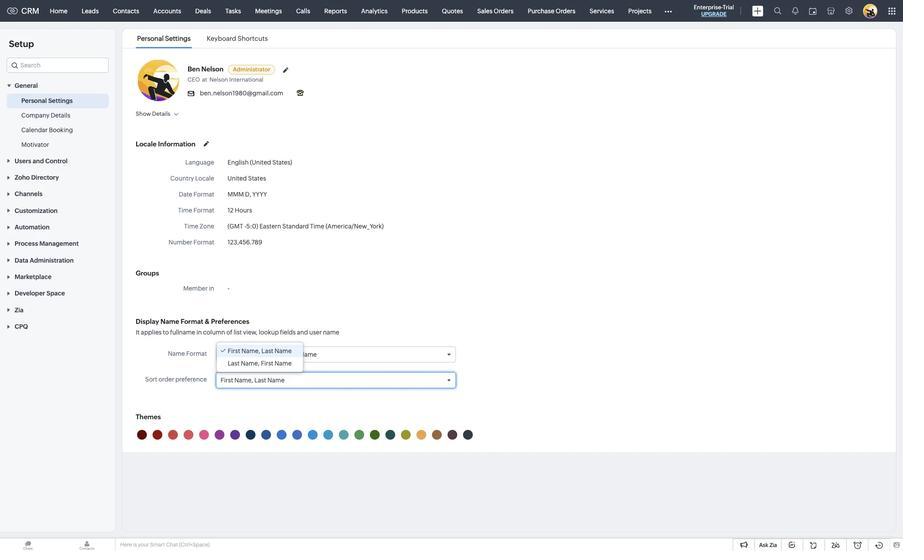 Task type: describe. For each thing, give the bounding box(es) containing it.
1 horizontal spatial zia
[[770, 542, 777, 549]]

order
[[159, 376, 174, 383]]

personal settings inside general region
[[21, 97, 73, 104]]

Search text field
[[7, 58, 108, 72]]

signals element
[[787, 0, 804, 22]]

deals
[[195, 7, 211, 14]]

12
[[228, 207, 234, 214]]

format inside display name format & preferences it applies to fullname in column of list view, lookup fields and user name
[[181, 318, 203, 325]]

name down fields
[[275, 348, 292, 355]]

sales orders link
[[470, 0, 521, 22]]

company details link
[[21, 111, 70, 120]]

member
[[183, 285, 208, 292]]

0 vertical spatial first name, last name
[[228, 348, 292, 355]]

member in
[[183, 285, 214, 292]]

salutation,
[[221, 351, 252, 358]]

first down salutation, first name, last name
[[261, 360, 273, 367]]

country locale
[[170, 175, 214, 182]]

administration
[[30, 257, 74, 264]]

tasks link
[[218, 0, 248, 22]]

in inside display name format & preferences it applies to fullname in column of list view, lookup fields and user name
[[197, 329, 202, 336]]

directory
[[31, 174, 59, 181]]

country
[[170, 175, 194, 182]]

reports link
[[317, 0, 354, 22]]

products link
[[395, 0, 435, 22]]

Salutation, First Name, Last Name field
[[216, 347, 456, 362]]

first inside field
[[221, 377, 233, 384]]

create menu element
[[747, 0, 769, 22]]

united
[[228, 175, 247, 182]]

personal settings link for keyboard shortcuts link
[[136, 35, 192, 42]]

zone
[[200, 223, 214, 230]]

1 horizontal spatial in
[[209, 285, 214, 292]]

0 vertical spatial personal
[[137, 35, 164, 42]]

it
[[136, 329, 140, 336]]

zoho directory
[[15, 174, 59, 181]]

states)
[[272, 159, 292, 166]]

preferences
[[211, 318, 249, 325]]

format for time
[[194, 207, 214, 214]]

shortcuts
[[238, 35, 268, 42]]

signals image
[[793, 7, 799, 15]]

channels button
[[0, 186, 115, 202]]

data
[[15, 257, 28, 264]]

here is your smart chat (ctrl+space)
[[120, 542, 210, 548]]

zia inside dropdown button
[[15, 307, 23, 314]]

enterprise-
[[694, 4, 723, 11]]

time for time zone
[[184, 223, 198, 230]]

name inside display name format & preferences it applies to fullname in column of list view, lookup fields and user name
[[161, 318, 179, 325]]

users and control button
[[0, 152, 115, 169]]

search image
[[774, 7, 782, 15]]

calendar booking link
[[21, 126, 73, 135]]

channels
[[15, 191, 42, 198]]

list containing personal settings
[[129, 29, 276, 48]]

quotes
[[442, 7, 463, 14]]

crm
[[21, 6, 39, 16]]

mmm
[[228, 191, 244, 198]]

information
[[158, 140, 196, 148]]

purchase orders
[[528, 7, 576, 14]]

motivator
[[21, 141, 49, 148]]

last name, first name
[[228, 360, 292, 367]]

column
[[203, 329, 225, 336]]

booking
[[49, 127, 73, 134]]

leads
[[82, 7, 99, 14]]

quotes link
[[435, 0, 470, 22]]

(united
[[250, 159, 271, 166]]

1 vertical spatial -
[[228, 285, 230, 292]]

format for name
[[186, 350, 207, 357]]

upgrade
[[702, 11, 727, 17]]

tree containing first name, last name
[[217, 343, 303, 372]]

name format
[[168, 350, 207, 357]]

format for date
[[194, 191, 214, 198]]

language
[[185, 159, 214, 166]]

first inside field
[[253, 351, 265, 358]]

First Name, Last Name field
[[216, 373, 456, 388]]

states
[[248, 175, 266, 182]]

developer space
[[15, 290, 65, 297]]

0 vertical spatial -
[[244, 223, 246, 230]]

sort order preference
[[145, 376, 207, 383]]

chats image
[[0, 539, 56, 551]]

preference
[[175, 376, 207, 383]]

personal settings link for company details link
[[21, 96, 73, 105]]

services
[[590, 7, 614, 14]]

last inside field
[[255, 377, 266, 384]]

projects link
[[622, 0, 659, 22]]

purchase orders link
[[521, 0, 583, 22]]

to
[[163, 329, 169, 336]]

enterprise-trial upgrade
[[694, 4, 734, 17]]

analytics link
[[354, 0, 395, 22]]

zia button
[[0, 302, 115, 318]]

details for show details
[[152, 110, 170, 117]]

ask
[[759, 542, 769, 549]]

management
[[39, 240, 79, 247]]

zoho directory button
[[0, 169, 115, 186]]

zoho
[[15, 174, 30, 181]]

products
[[402, 7, 428, 14]]

1 vertical spatial nelson
[[210, 76, 228, 83]]

personal inside general region
[[21, 97, 47, 104]]

chat
[[166, 542, 178, 548]]

name inside salutation, first name, last name field
[[300, 351, 317, 358]]

setup
[[9, 39, 34, 49]]

motivator link
[[21, 140, 49, 149]]

date
[[179, 191, 192, 198]]

contacts image
[[59, 539, 115, 551]]

calls link
[[289, 0, 317, 22]]

customization
[[15, 207, 58, 214]]

purchase
[[528, 7, 555, 14]]

show
[[136, 110, 151, 117]]

developer space button
[[0, 285, 115, 302]]

0 vertical spatial nelson
[[202, 65, 224, 73]]

name inside first name, last name field
[[268, 377, 285, 384]]

marketplace button
[[0, 268, 115, 285]]

settings inside general region
[[48, 97, 73, 104]]

profile element
[[858, 0, 883, 22]]

here
[[120, 542, 132, 548]]

users
[[15, 157, 31, 165]]

services link
[[583, 0, 622, 22]]



Task type: vqa. For each thing, say whether or not it's contained in the screenshot.


Task type: locate. For each thing, give the bounding box(es) containing it.
time format
[[178, 207, 214, 214]]

calendar image
[[809, 7, 817, 14]]

settings down accounts link
[[165, 35, 191, 42]]

applies
[[141, 329, 162, 336]]

details for company details
[[51, 112, 70, 119]]

display
[[136, 318, 159, 325]]

and inside dropdown button
[[33, 157, 44, 165]]

0 vertical spatial zia
[[15, 307, 23, 314]]

1 horizontal spatial orders
[[556, 7, 576, 14]]

1 vertical spatial personal settings
[[21, 97, 73, 104]]

company
[[21, 112, 50, 119]]

time zone
[[184, 223, 214, 230]]

0 vertical spatial and
[[33, 157, 44, 165]]

standard
[[282, 223, 309, 230]]

d,
[[245, 191, 251, 198]]

themes
[[136, 413, 161, 421]]

locale down language
[[195, 175, 214, 182]]

time right the standard at the top of page
[[310, 223, 324, 230]]

0 vertical spatial personal settings
[[137, 35, 191, 42]]

last
[[262, 348, 273, 355], [287, 351, 299, 358], [228, 360, 240, 367], [255, 377, 266, 384]]

0 horizontal spatial personal settings
[[21, 97, 73, 104]]

reports
[[325, 7, 347, 14]]

time down "date"
[[178, 207, 192, 214]]

general
[[15, 82, 38, 89]]

hours
[[235, 207, 252, 214]]

developer
[[15, 290, 45, 297]]

0 horizontal spatial settings
[[48, 97, 73, 104]]

1 vertical spatial first name, last name
[[221, 377, 285, 384]]

eastern
[[260, 223, 281, 230]]

nelson right at on the left top
[[210, 76, 228, 83]]

1 vertical spatial locale
[[195, 175, 214, 182]]

1 horizontal spatial settings
[[165, 35, 191, 42]]

last inside field
[[287, 351, 299, 358]]

fields
[[280, 329, 296, 336]]

0 horizontal spatial details
[[51, 112, 70, 119]]

5:0)
[[246, 223, 258, 230]]

leads link
[[75, 0, 106, 22]]

0 horizontal spatial locale
[[136, 140, 157, 148]]

format up zone in the top left of the page
[[194, 207, 214, 214]]

details
[[152, 110, 170, 117], [51, 112, 70, 119]]

0 horizontal spatial orders
[[494, 7, 514, 14]]

orders right purchase
[[556, 7, 576, 14]]

ask zia
[[759, 542, 777, 549]]

show details
[[136, 110, 170, 117]]

last down last name, first name
[[255, 377, 266, 384]]

1 vertical spatial personal
[[21, 97, 47, 104]]

1 horizontal spatial -
[[244, 223, 246, 230]]

(gmt -5:0) eastern standard time (america/new_york)
[[228, 223, 384, 230]]

data administration button
[[0, 252, 115, 268]]

format up time format
[[194, 191, 214, 198]]

0 vertical spatial locale
[[136, 140, 157, 148]]

salutation, first name, last name
[[221, 351, 317, 358]]

format up fullname
[[181, 318, 203, 325]]

general button
[[0, 77, 115, 94]]

in left the "column"
[[197, 329, 202, 336]]

first name, last name down last name, first name
[[221, 377, 285, 384]]

first down list
[[228, 348, 240, 355]]

1 horizontal spatial personal settings
[[137, 35, 191, 42]]

name, inside field
[[234, 377, 253, 384]]

last down salutation,
[[228, 360, 240, 367]]

space
[[47, 290, 65, 297]]

and right users
[[33, 157, 44, 165]]

meetings
[[255, 7, 282, 14]]

tasks
[[225, 7, 241, 14]]

(gmt
[[228, 223, 243, 230]]

general region
[[0, 94, 115, 152]]

sales orders
[[477, 7, 514, 14]]

first name, last name up last name, first name
[[228, 348, 292, 355]]

details right the show
[[152, 110, 170, 117]]

first up last name, first name
[[253, 351, 265, 358]]

company details
[[21, 112, 70, 119]]

show details link
[[136, 110, 179, 117]]

personal down accounts link
[[137, 35, 164, 42]]

list
[[129, 29, 276, 48]]

0 vertical spatial personal settings link
[[136, 35, 192, 42]]

1 vertical spatial in
[[197, 329, 202, 336]]

tree
[[217, 343, 303, 372]]

1 horizontal spatial personal
[[137, 35, 164, 42]]

nelson international link
[[210, 76, 266, 83]]

in right member
[[209, 285, 214, 292]]

nelson up at on the left top
[[202, 65, 224, 73]]

smart
[[150, 542, 165, 548]]

name, inside field
[[267, 351, 286, 358]]

contacts
[[113, 7, 139, 14]]

trial
[[723, 4, 734, 11]]

personal settings down accounts
[[137, 35, 191, 42]]

1 vertical spatial and
[[297, 329, 308, 336]]

0 vertical spatial in
[[209, 285, 214, 292]]

format down fullname
[[186, 350, 207, 357]]

name up to
[[161, 318, 179, 325]]

data administration
[[15, 257, 74, 264]]

name down fullname
[[168, 350, 185, 357]]

cpq button
[[0, 318, 115, 335]]

time for time format
[[178, 207, 192, 214]]

profile image
[[864, 4, 878, 18]]

1 horizontal spatial and
[[297, 329, 308, 336]]

details up booking
[[51, 112, 70, 119]]

of
[[227, 329, 232, 336]]

deals link
[[188, 0, 218, 22]]

first name, last name inside field
[[221, 377, 285, 384]]

personal settings link down accounts
[[136, 35, 192, 42]]

locale down the show
[[136, 140, 157, 148]]

and inside display name format & preferences it applies to fullname in column of list view, lookup fields and user name
[[297, 329, 308, 336]]

control
[[45, 157, 68, 165]]

view,
[[243, 329, 258, 336]]

accounts link
[[146, 0, 188, 22]]

-
[[244, 223, 246, 230], [228, 285, 230, 292]]

first down salutation,
[[221, 377, 233, 384]]

name down user
[[300, 351, 317, 358]]

0 horizontal spatial personal settings link
[[21, 96, 73, 105]]

sales
[[477, 7, 493, 14]]

0 horizontal spatial personal
[[21, 97, 47, 104]]

keyboard
[[207, 35, 236, 42]]

Other Modules field
[[659, 4, 678, 18]]

administrator
[[233, 66, 270, 73]]

display name format & preferences it applies to fullname in column of list view, lookup fields and user name
[[136, 318, 339, 336]]

(america/new_york)
[[326, 223, 384, 230]]

12 hours
[[228, 207, 252, 214]]

groups
[[136, 269, 159, 277]]

home link
[[43, 0, 75, 22]]

zia right ask
[[770, 542, 777, 549]]

last up last name, first name
[[262, 348, 273, 355]]

- right (gmt
[[244, 223, 246, 230]]

search element
[[769, 0, 787, 22]]

1 vertical spatial zia
[[770, 542, 777, 549]]

2 orders from the left
[[556, 7, 576, 14]]

- right member in
[[228, 285, 230, 292]]

users and control
[[15, 157, 68, 165]]

locale information
[[136, 140, 196, 148]]

is
[[133, 542, 137, 548]]

settings
[[165, 35, 191, 42], [48, 97, 73, 104]]

customization button
[[0, 202, 115, 219]]

0 horizontal spatial in
[[197, 329, 202, 336]]

orders right sales
[[494, 7, 514, 14]]

zia up cpq
[[15, 307, 23, 314]]

ceo
[[188, 76, 200, 83]]

orders for sales orders
[[494, 7, 514, 14]]

format
[[194, 191, 214, 198], [194, 207, 214, 214], [194, 239, 214, 246], [181, 318, 203, 325], [186, 350, 207, 357]]

orders for purchase orders
[[556, 7, 576, 14]]

automation button
[[0, 219, 115, 235]]

process
[[15, 240, 38, 247]]

meetings link
[[248, 0, 289, 22]]

date format
[[179, 191, 214, 198]]

calendar
[[21, 127, 48, 134]]

format down zone in the top left of the page
[[194, 239, 214, 246]]

number format
[[169, 239, 214, 246]]

1 horizontal spatial locale
[[195, 175, 214, 182]]

1 orders from the left
[[494, 7, 514, 14]]

settings down general dropdown button
[[48, 97, 73, 104]]

None field
[[7, 58, 109, 73]]

time left zone in the top left of the page
[[184, 223, 198, 230]]

1 horizontal spatial details
[[152, 110, 170, 117]]

personal settings
[[137, 35, 191, 42], [21, 97, 73, 104]]

1 vertical spatial personal settings link
[[21, 96, 73, 105]]

last down fields
[[287, 351, 299, 358]]

keyboard shortcuts
[[207, 35, 268, 42]]

0 vertical spatial settings
[[165, 35, 191, 42]]

home
[[50, 7, 68, 14]]

0 horizontal spatial -
[[228, 285, 230, 292]]

at
[[202, 76, 207, 83]]

english (united states)
[[228, 159, 292, 166]]

1 vertical spatial settings
[[48, 97, 73, 104]]

1 horizontal spatial personal settings link
[[136, 35, 192, 42]]

personal settings up the company details
[[21, 97, 73, 104]]

details inside company details link
[[51, 112, 70, 119]]

personal up company
[[21, 97, 47, 104]]

international
[[229, 76, 263, 83]]

name
[[323, 329, 339, 336]]

name down salutation, first name, last name
[[275, 360, 292, 367]]

name down last name, first name
[[268, 377, 285, 384]]

format for number
[[194, 239, 214, 246]]

and left user
[[297, 329, 308, 336]]

0 horizontal spatial zia
[[15, 307, 23, 314]]

analytics
[[361, 7, 388, 14]]

0 horizontal spatial and
[[33, 157, 44, 165]]

create menu image
[[753, 6, 764, 16]]

personal settings link up the company details
[[21, 96, 73, 105]]

list
[[234, 329, 242, 336]]



